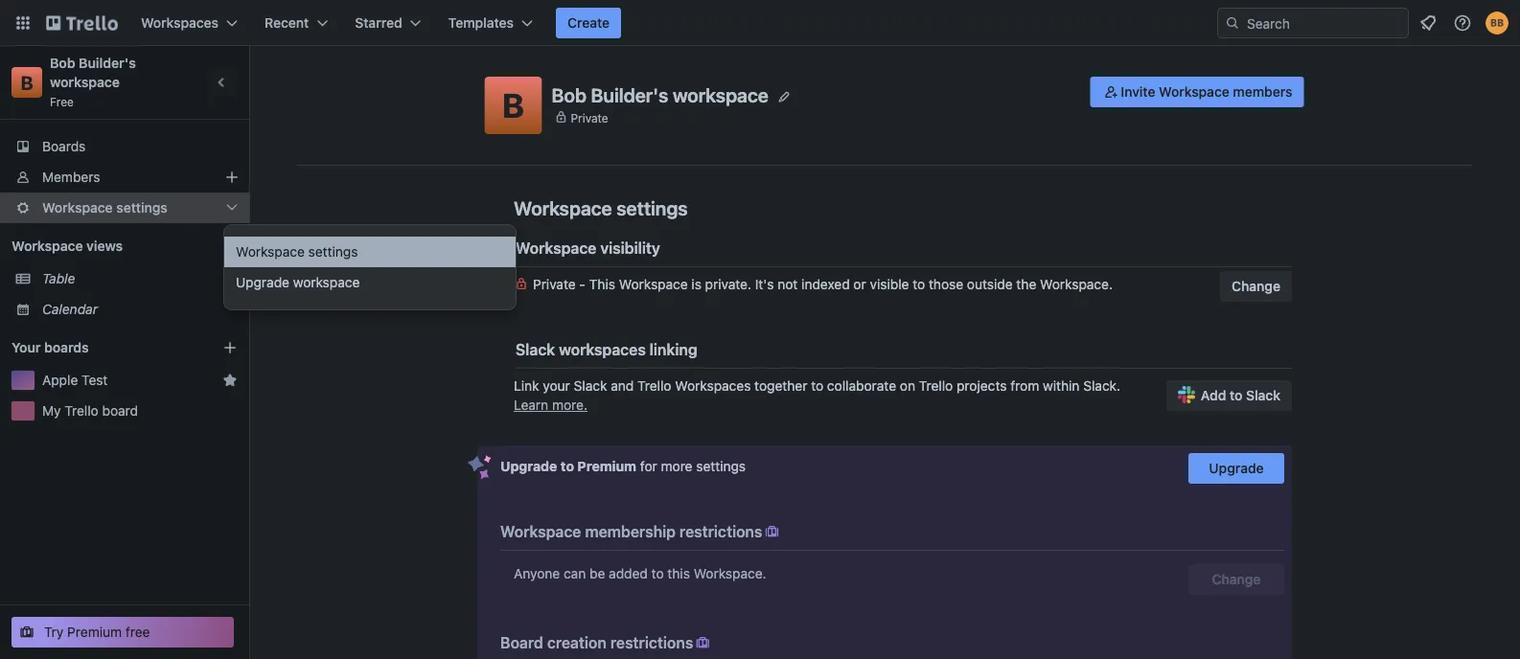 Task type: locate. For each thing, give the bounding box(es) containing it.
it's
[[755, 277, 774, 292]]

boards
[[44, 340, 89, 356]]

upgrade workspace
[[236, 275, 360, 291]]

slack up the link
[[516, 341, 555, 359]]

0 vertical spatial restrictions
[[680, 523, 763, 541]]

sm image for workspace membership restrictions
[[763, 523, 782, 542]]

upgrade down add to slack link
[[1209, 461, 1264, 477]]

slack up more. at the left bottom
[[574, 378, 607, 394]]

invite
[[1121, 84, 1156, 100]]

0 vertical spatial bob
[[50, 55, 75, 71]]

1 vertical spatial change button
[[1189, 565, 1285, 595]]

to down more. at the left bottom
[[561, 459, 574, 475]]

0 horizontal spatial builder's
[[79, 55, 136, 71]]

creation
[[547, 634, 607, 652]]

upgrade for to
[[501, 459, 558, 475]]

change
[[1232, 279, 1281, 294], [1213, 572, 1261, 588]]

0 horizontal spatial workspace.
[[694, 566, 767, 582]]

1 vertical spatial builder's
[[591, 84, 669, 106]]

0 vertical spatial change
[[1232, 279, 1281, 294]]

1 horizontal spatial workspace
[[293, 275, 360, 291]]

2 horizontal spatial trello
[[919, 378, 953, 394]]

b inside button
[[503, 85, 524, 125]]

1 horizontal spatial premium
[[578, 459, 637, 475]]

0 horizontal spatial bob
[[50, 55, 75, 71]]

0 horizontal spatial slack
[[516, 341, 555, 359]]

1 horizontal spatial sm image
[[763, 523, 782, 542]]

premium inside "button"
[[67, 625, 122, 641]]

collaborate
[[827, 378, 897, 394]]

your
[[543, 378, 570, 394]]

workspace inside button
[[1159, 84, 1230, 100]]

1 horizontal spatial b
[[503, 85, 524, 125]]

private left -
[[533, 277, 576, 292]]

bob builder's workspace link
[[50, 55, 139, 90]]

trello inside 'link'
[[65, 403, 99, 419]]

workspaces down linking
[[675, 378, 751, 394]]

trello right on
[[919, 378, 953, 394]]

workspace inside dropdown button
[[42, 200, 113, 216]]

workspace for bob builder's workspace free
[[50, 74, 120, 90]]

workspace up table
[[12, 238, 83, 254]]

workspace. right the
[[1040, 277, 1113, 292]]

your
[[12, 340, 41, 356]]

private down bob builder's workspace at the top of page
[[571, 111, 609, 124]]

workspace down primary element
[[673, 84, 769, 106]]

membership
[[585, 523, 676, 541]]

2 horizontal spatial slack
[[1247, 388, 1281, 404]]

0 vertical spatial premium
[[578, 459, 637, 475]]

test
[[82, 373, 108, 388]]

settings inside dropdown button
[[116, 200, 168, 216]]

bob inside bob builder's workspace free
[[50, 55, 75, 71]]

0 horizontal spatial premium
[[67, 625, 122, 641]]

workspace
[[50, 74, 120, 90], [673, 84, 769, 106], [293, 275, 360, 291]]

sm image
[[1102, 82, 1121, 102], [763, 523, 782, 542], [694, 634, 713, 653]]

add to slack
[[1201, 388, 1281, 404]]

1 horizontal spatial bob
[[552, 84, 587, 106]]

workspace settings link
[[224, 237, 539, 268]]

workspace
[[1159, 84, 1230, 100], [514, 197, 612, 219], [42, 200, 113, 216], [12, 238, 83, 254], [516, 239, 597, 257], [236, 244, 305, 260], [619, 277, 688, 292], [501, 523, 581, 541]]

visibility
[[601, 239, 660, 257]]

bob builder's workspace
[[552, 84, 769, 106]]

workspace settings up the workspace visibility
[[514, 197, 688, 219]]

0 horizontal spatial trello
[[65, 403, 99, 419]]

open information menu image
[[1454, 13, 1473, 33]]

workspace right invite at the right of page
[[1159, 84, 1230, 100]]

2 vertical spatial sm image
[[694, 634, 713, 653]]

bob
[[50, 55, 75, 71], [552, 84, 587, 106]]

restrictions for workspace membership restrictions
[[680, 523, 763, 541]]

1 vertical spatial workspace.
[[694, 566, 767, 582]]

and
[[611, 378, 634, 394]]

builder's down back to home image
[[79, 55, 136, 71]]

members link
[[0, 162, 249, 193]]

upgrade up add board icon
[[236, 275, 290, 291]]

2 horizontal spatial sm image
[[1102, 82, 1121, 102]]

2 horizontal spatial workspace settings
[[514, 197, 688, 219]]

1 horizontal spatial workspace.
[[1040, 277, 1113, 292]]

anyone can be added to this workspace.
[[514, 566, 767, 582]]

1 vertical spatial bob
[[552, 84, 587, 106]]

slack for add
[[1247, 388, 1281, 404]]

0 horizontal spatial workspaces
[[141, 15, 219, 31]]

sm image for board creation restrictions
[[694, 634, 713, 653]]

1 vertical spatial premium
[[67, 625, 122, 641]]

my trello board
[[42, 403, 138, 419]]

builder's
[[79, 55, 136, 71], [591, 84, 669, 106]]

workspace down workspace settings link
[[293, 275, 360, 291]]

private.
[[705, 277, 752, 292]]

settings up upgrade workspace
[[308, 244, 358, 260]]

0 horizontal spatial sm image
[[694, 634, 713, 653]]

calendar link
[[42, 300, 238, 319]]

table link
[[42, 269, 238, 289]]

board creation restrictions
[[501, 634, 694, 652]]

premium left for
[[578, 459, 637, 475]]

0 vertical spatial builder's
[[79, 55, 136, 71]]

1 vertical spatial change
[[1213, 572, 1261, 588]]

private for private - this workspace is private. it's not indexed or visible to those outside the workspace.
[[533, 277, 576, 292]]

workspace down members
[[42, 200, 113, 216]]

apple test
[[42, 373, 108, 388]]

b link
[[12, 67, 42, 98]]

those
[[929, 277, 964, 292]]

bob builder (bobbuilder40) image
[[1486, 12, 1509, 35]]

0 vertical spatial workspaces
[[141, 15, 219, 31]]

bob up free
[[50, 55, 75, 71]]

templates
[[448, 15, 514, 31]]

upgrade button
[[1189, 454, 1285, 484]]

1 horizontal spatial workspaces
[[675, 378, 751, 394]]

try premium free
[[44, 625, 150, 641]]

0 vertical spatial change button
[[1221, 271, 1293, 302]]

free
[[50, 95, 74, 108]]

to right add
[[1230, 388, 1243, 404]]

members
[[1234, 84, 1293, 100]]

change for change button to the bottom
[[1213, 572, 1261, 588]]

premium
[[578, 459, 637, 475], [67, 625, 122, 641]]

restrictions up this
[[680, 523, 763, 541]]

0 horizontal spatial workspace
[[50, 74, 120, 90]]

to
[[913, 277, 925, 292], [811, 378, 824, 394], [1230, 388, 1243, 404], [561, 459, 574, 475], [652, 566, 664, 582]]

change button
[[1221, 271, 1293, 302], [1189, 565, 1285, 595]]

settings down members link
[[116, 200, 168, 216]]

table
[[42, 271, 75, 287]]

slack inside link your slack and trello workspaces together to collaborate on trello projects from within slack. learn more.
[[574, 378, 607, 394]]

sparkle image
[[468, 455, 492, 480]]

settings right more
[[696, 459, 746, 475]]

0 vertical spatial private
[[571, 111, 609, 124]]

1 horizontal spatial workspace settings
[[236, 244, 358, 260]]

trello right "and"
[[638, 378, 672, 394]]

slack workspaces linking
[[516, 341, 698, 359]]

workspace up free
[[50, 74, 120, 90]]

upgrade
[[236, 275, 290, 291], [501, 459, 558, 475], [1209, 461, 1264, 477]]

try
[[44, 625, 64, 641]]

workspaces up workspace navigation collapse icon
[[141, 15, 219, 31]]

board
[[102, 403, 138, 419]]

from
[[1011, 378, 1040, 394]]

Search field
[[1241, 9, 1409, 37]]

learn
[[514, 397, 549, 413]]

workspace membership restrictions
[[501, 523, 763, 541]]

slack right add
[[1247, 388, 1281, 404]]

1 vertical spatial sm image
[[763, 523, 782, 542]]

workspace settings down members link
[[42, 200, 168, 216]]

b down switch to… icon at the top left of the page
[[21, 71, 33, 93]]

my trello board link
[[42, 402, 238, 421]]

for
[[640, 459, 658, 475]]

primary element
[[0, 0, 1521, 46]]

0 vertical spatial sm image
[[1102, 82, 1121, 102]]

b down templates dropdown button on the top
[[503, 85, 524, 125]]

workspace.
[[1040, 277, 1113, 292], [694, 566, 767, 582]]

upgrade inside button
[[1209, 461, 1264, 477]]

0 horizontal spatial b
[[21, 71, 33, 93]]

trello
[[638, 378, 672, 394], [919, 378, 953, 394], [65, 403, 99, 419]]

1 horizontal spatial builder's
[[591, 84, 669, 106]]

workspace settings
[[514, 197, 688, 219], [42, 200, 168, 216], [236, 244, 358, 260]]

restrictions down anyone can be added to this workspace. at the bottom of page
[[611, 634, 694, 652]]

2 horizontal spatial upgrade
[[1209, 461, 1264, 477]]

bob right b button
[[552, 84, 587, 106]]

builder's down the create button
[[591, 84, 669, 106]]

workspace. right this
[[694, 566, 767, 582]]

apple
[[42, 373, 78, 388]]

bob for bob builder's workspace
[[552, 84, 587, 106]]

builder's inside bob builder's workspace free
[[79, 55, 136, 71]]

1 vertical spatial private
[[533, 277, 576, 292]]

0 horizontal spatial workspace settings
[[42, 200, 168, 216]]

workspace settings up upgrade workspace
[[236, 244, 358, 260]]

private - this workspace is private. it's not indexed or visible to those outside the workspace.
[[533, 277, 1113, 292]]

link your slack and trello workspaces together to collaborate on trello projects from within slack. learn more.
[[514, 378, 1121, 413]]

private
[[571, 111, 609, 124], [533, 277, 576, 292]]

settings up visibility
[[617, 197, 688, 219]]

trello right the my
[[65, 403, 99, 419]]

to right together
[[811, 378, 824, 394]]

slack.
[[1084, 378, 1121, 394]]

premium right the 'try'
[[67, 625, 122, 641]]

add board image
[[222, 340, 238, 356]]

upgrade to premium for more settings
[[501, 459, 746, 475]]

added
[[609, 566, 648, 582]]

restrictions for board creation restrictions
[[611, 634, 694, 652]]

change for the topmost change button
[[1232, 279, 1281, 294]]

try premium free button
[[12, 617, 234, 648]]

workspace inside bob builder's workspace free
[[50, 74, 120, 90]]

switch to… image
[[13, 13, 33, 33]]

1 horizontal spatial slack
[[574, 378, 607, 394]]

to inside link your slack and trello workspaces together to collaborate on trello projects from within slack. learn more.
[[811, 378, 824, 394]]

1 horizontal spatial upgrade
[[501, 459, 558, 475]]

upgrade right sparkle icon
[[501, 459, 558, 475]]

1 vertical spatial workspaces
[[675, 378, 751, 394]]

workspaces
[[141, 15, 219, 31], [675, 378, 751, 394]]

2 horizontal spatial workspace
[[673, 84, 769, 106]]

0 horizontal spatial upgrade
[[236, 275, 290, 291]]

1 vertical spatial restrictions
[[611, 634, 694, 652]]

upgrade workspace link
[[224, 268, 539, 298]]



Task type: vqa. For each thing, say whether or not it's contained in the screenshot.
Upgrade Workspace
yes



Task type: describe. For each thing, give the bounding box(es) containing it.
workspace up the workspace visibility
[[514, 197, 612, 219]]

the
[[1017, 277, 1037, 292]]

or
[[854, 277, 867, 292]]

b for b link
[[21, 71, 33, 93]]

add to slack link
[[1167, 381, 1293, 411]]

b for b button
[[503, 85, 524, 125]]

b button
[[485, 77, 542, 134]]

to left this
[[652, 566, 664, 582]]

invite workspace members button
[[1091, 77, 1305, 107]]

indexed
[[802, 277, 850, 292]]

add
[[1201, 388, 1227, 404]]

members
[[42, 169, 100, 185]]

on
[[900, 378, 916, 394]]

apple test link
[[42, 371, 215, 390]]

together
[[755, 378, 808, 394]]

projects
[[957, 378, 1007, 394]]

more.
[[552, 397, 588, 413]]

-
[[580, 277, 586, 292]]

recent
[[265, 15, 309, 31]]

free
[[126, 625, 150, 641]]

within
[[1043, 378, 1080, 394]]

templates button
[[437, 8, 545, 38]]

1 horizontal spatial trello
[[638, 378, 672, 394]]

starred button
[[344, 8, 433, 38]]

anyone
[[514, 566, 560, 582]]

upgrade for workspace
[[236, 275, 290, 291]]

workspace up upgrade workspace
[[236, 244, 305, 260]]

calendar
[[42, 302, 98, 317]]

this
[[668, 566, 690, 582]]

workspace up -
[[516, 239, 597, 257]]

builder's for bob builder's workspace
[[591, 84, 669, 106]]

workspaces inside dropdown button
[[141, 15, 219, 31]]

your boards with 2 items element
[[12, 337, 194, 360]]

bob for bob builder's workspace free
[[50, 55, 75, 71]]

this
[[589, 277, 616, 292]]

create button
[[556, 8, 621, 38]]

boards link
[[0, 131, 249, 162]]

workspace views
[[12, 238, 123, 254]]

outside
[[967, 277, 1013, 292]]

my
[[42, 403, 61, 419]]

starred
[[355, 15, 402, 31]]

link
[[514, 378, 539, 394]]

create
[[568, 15, 610, 31]]

views
[[86, 238, 123, 254]]

0 vertical spatial workspace.
[[1040, 277, 1113, 292]]

visible
[[870, 277, 909, 292]]

starred icon image
[[222, 373, 238, 388]]

bob builder's workspace free
[[50, 55, 139, 108]]

workspaces
[[559, 341, 646, 359]]

builder's for bob builder's workspace free
[[79, 55, 136, 71]]

workspace down visibility
[[619, 277, 688, 292]]

workspace settings inside dropdown button
[[42, 200, 168, 216]]

slack for link
[[574, 378, 607, 394]]

linking
[[650, 341, 698, 359]]

workspaces inside link your slack and trello workspaces together to collaborate on trello projects from within slack. learn more.
[[675, 378, 751, 394]]

workspaces button
[[129, 8, 249, 38]]

0 notifications image
[[1417, 12, 1440, 35]]

back to home image
[[46, 8, 118, 38]]

recent button
[[253, 8, 340, 38]]

sm image inside invite workspace members button
[[1102, 82, 1121, 102]]

not
[[778, 277, 798, 292]]

board
[[501, 634, 544, 652]]

to left those
[[913, 277, 925, 292]]

invite workspace members
[[1121, 84, 1293, 100]]

can
[[564, 566, 586, 582]]

private for private
[[571, 111, 609, 124]]

learn more. link
[[514, 397, 588, 413]]

search image
[[1225, 15, 1241, 31]]

workspace up anyone in the left bottom of the page
[[501, 523, 581, 541]]

your boards
[[12, 340, 89, 356]]

workspace visibility
[[516, 239, 660, 257]]

workspace settings button
[[0, 193, 249, 223]]

workspace navigation collapse icon image
[[209, 69, 236, 96]]

is
[[692, 277, 702, 292]]

be
[[590, 566, 605, 582]]

more
[[661, 459, 693, 475]]

boards
[[42, 139, 86, 154]]

workspace for bob builder's workspace
[[673, 84, 769, 106]]



